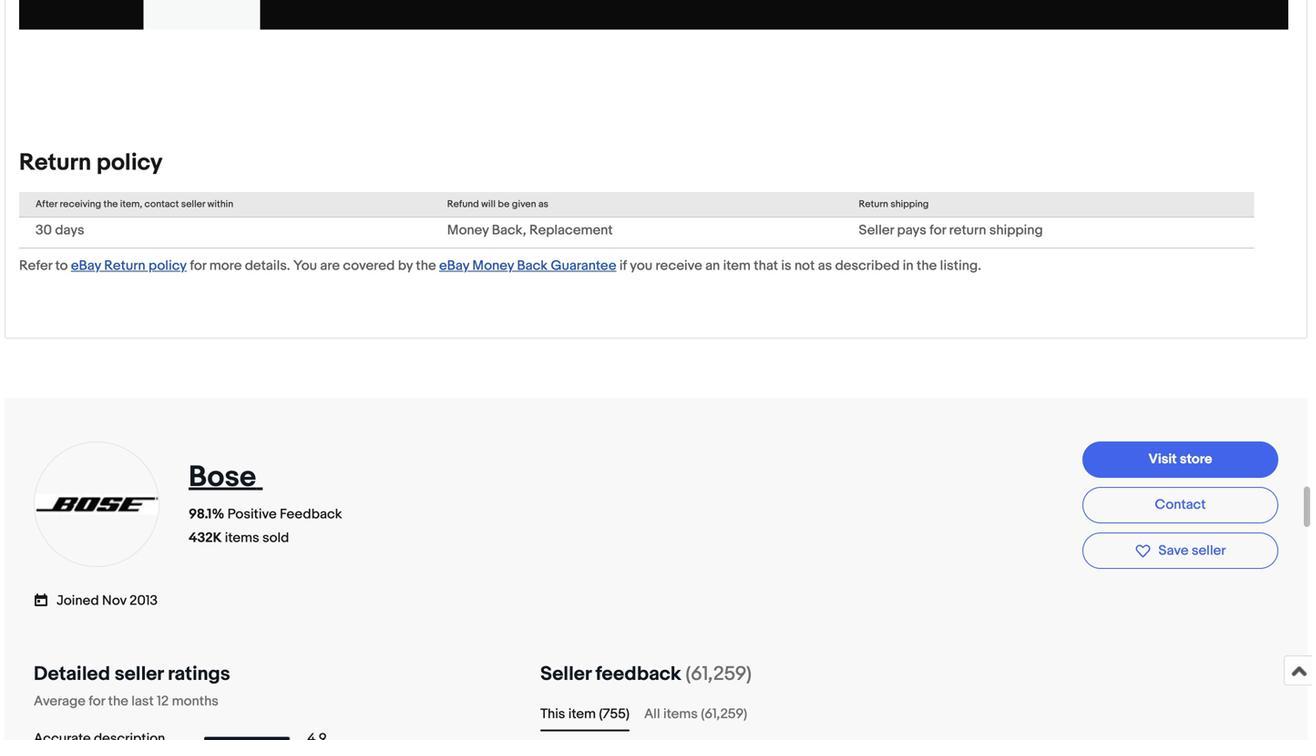 Task type: vqa. For each thing, say whether or not it's contained in the screenshot.
Seller pays for return shipping
yes



Task type: locate. For each thing, give the bounding box(es) containing it.
1 vertical spatial as
[[818, 258, 832, 274]]

that
[[754, 258, 778, 274]]

1 horizontal spatial shipping
[[989, 222, 1043, 239]]

0 vertical spatial (61,259)
[[686, 663, 752, 687]]

contact
[[144, 199, 179, 210]]

ebay
[[71, 258, 101, 274], [439, 258, 469, 274]]

1 vertical spatial item
[[568, 707, 596, 723]]

1 vertical spatial seller
[[540, 663, 591, 687]]

tab list
[[540, 705, 1278, 725]]

0 vertical spatial seller
[[859, 222, 894, 239]]

item
[[723, 258, 751, 274], [568, 707, 596, 723]]

bose image
[[33, 494, 160, 515]]

ebay right by
[[439, 258, 469, 274]]

you
[[293, 258, 317, 274]]

after receiving the item, contact seller within
[[36, 199, 233, 210]]

(61,259) for all items (61,259)
[[701, 707, 747, 723]]

this item (755)
[[540, 707, 630, 723]]

items down the positive
[[225, 530, 259, 547]]

for down detailed
[[89, 694, 105, 710]]

feedback
[[596, 663, 681, 687]]

1 vertical spatial (61,259)
[[701, 707, 747, 723]]

return shipping
[[859, 199, 929, 210]]

0 horizontal spatial seller
[[540, 663, 591, 687]]

0 horizontal spatial return
[[19, 149, 91, 177]]

1 horizontal spatial seller
[[859, 222, 894, 239]]

as right given
[[538, 199, 549, 210]]

2 vertical spatial return
[[104, 258, 145, 274]]

return up after
[[19, 149, 91, 177]]

back
[[517, 258, 548, 274]]

save seller button
[[1083, 533, 1278, 570]]

store
[[1180, 451, 1212, 468]]

seller
[[859, 222, 894, 239], [540, 663, 591, 687]]

shipping right return
[[989, 222, 1043, 239]]

return down the item,
[[104, 258, 145, 274]]

item right an
[[723, 258, 751, 274]]

contact link
[[1083, 487, 1278, 524]]

0 horizontal spatial items
[[225, 530, 259, 547]]

pays
[[897, 222, 927, 239]]

contact
[[1155, 497, 1206, 513]]

0 vertical spatial seller
[[181, 199, 205, 210]]

ebay right to
[[71, 258, 101, 274]]

1 horizontal spatial ebay
[[439, 258, 469, 274]]

1 vertical spatial return
[[859, 199, 888, 210]]

30
[[36, 222, 52, 239]]

seller feedback (61,259)
[[540, 663, 752, 687]]

return for return policy
[[19, 149, 91, 177]]

within
[[207, 199, 233, 210]]

seller for seller pays for return shipping
[[859, 222, 894, 239]]

as right not
[[818, 258, 832, 274]]

for
[[930, 222, 946, 239], [190, 258, 206, 274], [89, 694, 105, 710]]

ebay return policy link
[[71, 258, 187, 274]]

0 horizontal spatial ebay
[[71, 258, 101, 274]]

items
[[225, 530, 259, 547], [663, 707, 698, 723]]

1 vertical spatial shipping
[[989, 222, 1043, 239]]

be
[[498, 199, 510, 210]]

seller up this on the bottom left of page
[[540, 663, 591, 687]]

money down refund
[[447, 222, 489, 239]]

(61,259) right all
[[701, 707, 747, 723]]

(61,259)
[[686, 663, 752, 687], [701, 707, 747, 723]]

receive
[[656, 258, 702, 274]]

policy
[[96, 149, 163, 177], [149, 258, 187, 274]]

refer
[[19, 258, 52, 274]]

the right in at the right top of the page
[[917, 258, 937, 274]]

seller inside save seller button
[[1192, 543, 1226, 559]]

2 horizontal spatial return
[[859, 199, 888, 210]]

1 horizontal spatial as
[[818, 258, 832, 274]]

the
[[103, 199, 118, 210], [416, 258, 436, 274], [917, 258, 937, 274], [108, 694, 128, 710]]

1 vertical spatial seller
[[1192, 543, 1226, 559]]

seller up last
[[115, 663, 163, 687]]

policy up the item,
[[96, 149, 163, 177]]

1 horizontal spatial for
[[190, 258, 206, 274]]

0 vertical spatial return
[[19, 149, 91, 177]]

items right all
[[663, 707, 698, 723]]

not
[[795, 258, 815, 274]]

432k
[[189, 530, 222, 547]]

text__icon wrapper image
[[34, 592, 56, 608]]

30 days
[[36, 222, 84, 239]]

1 vertical spatial money
[[472, 258, 514, 274]]

1 horizontal spatial item
[[723, 258, 751, 274]]

will
[[481, 199, 496, 210]]

refund
[[447, 199, 479, 210]]

refund will be given as
[[447, 199, 549, 210]]

0 vertical spatial policy
[[96, 149, 163, 177]]

1 horizontal spatial seller
[[181, 199, 205, 210]]

policy left more
[[149, 258, 187, 274]]

nov
[[102, 593, 126, 610]]

0 vertical spatial items
[[225, 530, 259, 547]]

seller left within
[[181, 199, 205, 210]]

seller down the return shipping
[[859, 222, 894, 239]]

tab list containing this item (755)
[[540, 705, 1278, 725]]

1 horizontal spatial items
[[663, 707, 698, 723]]

money down back,
[[472, 258, 514, 274]]

for right pays
[[930, 222, 946, 239]]

joined nov 2013
[[56, 593, 158, 610]]

(61,259) up the all items (61,259)
[[686, 663, 752, 687]]

guarantee
[[551, 258, 616, 274]]

2 horizontal spatial for
[[930, 222, 946, 239]]

is
[[781, 258, 792, 274]]

return
[[19, 149, 91, 177], [859, 199, 888, 210], [104, 258, 145, 274]]

average for the last 12 months
[[34, 694, 219, 710]]

more
[[209, 258, 242, 274]]

2 horizontal spatial seller
[[1192, 543, 1226, 559]]

2 vertical spatial seller
[[115, 663, 163, 687]]

seller right save
[[1192, 543, 1226, 559]]

as
[[538, 199, 549, 210], [818, 258, 832, 274]]

1 ebay from the left
[[71, 258, 101, 274]]

return up described
[[859, 199, 888, 210]]

for left more
[[190, 258, 206, 274]]

money
[[447, 222, 489, 239], [472, 258, 514, 274]]

shipping
[[891, 199, 929, 210], [989, 222, 1043, 239]]

shipping up pays
[[891, 199, 929, 210]]

0 horizontal spatial as
[[538, 199, 549, 210]]

feedback
[[280, 507, 342, 523]]

seller
[[181, 199, 205, 210], [1192, 543, 1226, 559], [115, 663, 163, 687]]

0 horizontal spatial shipping
[[891, 199, 929, 210]]

0 horizontal spatial for
[[89, 694, 105, 710]]

2 ebay from the left
[[439, 258, 469, 274]]

item right this on the bottom left of page
[[568, 707, 596, 723]]

items inside 98.1% positive feedback 432k items sold
[[225, 530, 259, 547]]

bose
[[189, 460, 256, 496]]

this
[[540, 707, 565, 723]]

0 horizontal spatial seller
[[115, 663, 163, 687]]



Task type: describe. For each thing, give the bounding box(es) containing it.
seller pays for return shipping
[[859, 222, 1043, 239]]

98.1%
[[189, 507, 224, 523]]

seller for save seller
[[1192, 543, 1226, 559]]

back,
[[492, 222, 526, 239]]

return for return shipping
[[859, 199, 888, 210]]

2 vertical spatial for
[[89, 694, 105, 710]]

covered
[[343, 258, 395, 274]]

save seller
[[1159, 543, 1226, 559]]

visit store link
[[1083, 442, 1278, 478]]

detailed
[[34, 663, 110, 687]]

return
[[949, 222, 986, 239]]

(755)
[[599, 707, 630, 723]]

the left the item,
[[103, 199, 118, 210]]

described
[[835, 258, 900, 274]]

0 vertical spatial money
[[447, 222, 489, 239]]

to
[[55, 258, 68, 274]]

visit
[[1149, 451, 1177, 468]]

positive
[[228, 507, 277, 523]]

by
[[398, 258, 413, 274]]

replacement
[[529, 222, 613, 239]]

seller for detailed seller ratings
[[115, 663, 163, 687]]

days
[[55, 222, 84, 239]]

are
[[320, 258, 340, 274]]

bose link
[[189, 460, 263, 496]]

details.
[[245, 258, 290, 274]]

all
[[644, 707, 660, 723]]

1 vertical spatial for
[[190, 258, 206, 274]]

last
[[131, 694, 154, 710]]

0 vertical spatial shipping
[[891, 199, 929, 210]]

1 vertical spatial items
[[663, 707, 698, 723]]

0 vertical spatial as
[[538, 199, 549, 210]]

the left last
[[108, 694, 128, 710]]

refer to ebay return policy for more details. you are covered by the ebay money back guarantee if you receive an item that is not as described in the listing.
[[19, 258, 981, 274]]

0 vertical spatial item
[[723, 258, 751, 274]]

you
[[630, 258, 653, 274]]

1 vertical spatial policy
[[149, 258, 187, 274]]

0 vertical spatial for
[[930, 222, 946, 239]]

(61,259) for seller feedback (61,259)
[[686, 663, 752, 687]]

12
[[157, 694, 169, 710]]

average
[[34, 694, 86, 710]]

in
[[903, 258, 914, 274]]

return policy
[[19, 149, 163, 177]]

1 horizontal spatial return
[[104, 258, 145, 274]]

sold
[[262, 530, 289, 547]]

seller for seller feedback (61,259)
[[540, 663, 591, 687]]

item,
[[120, 199, 142, 210]]

save
[[1159, 543, 1189, 559]]

ebay money back guarantee link
[[439, 258, 616, 274]]

an
[[705, 258, 720, 274]]

months
[[172, 694, 219, 710]]

after
[[36, 199, 57, 210]]

money back, replacement
[[447, 222, 613, 239]]

joined
[[56, 593, 99, 610]]

given
[[512, 199, 536, 210]]

98.1% positive feedback 432k items sold
[[189, 507, 342, 547]]

visit store
[[1149, 451, 1212, 468]]

2013
[[129, 593, 158, 610]]

receiving
[[60, 199, 101, 210]]

the right by
[[416, 258, 436, 274]]

detailed seller ratings
[[34, 663, 230, 687]]

listing.
[[940, 258, 981, 274]]

if
[[620, 258, 627, 274]]

all items (61,259)
[[644, 707, 747, 723]]

ratings
[[168, 663, 230, 687]]

0 horizontal spatial item
[[568, 707, 596, 723]]



